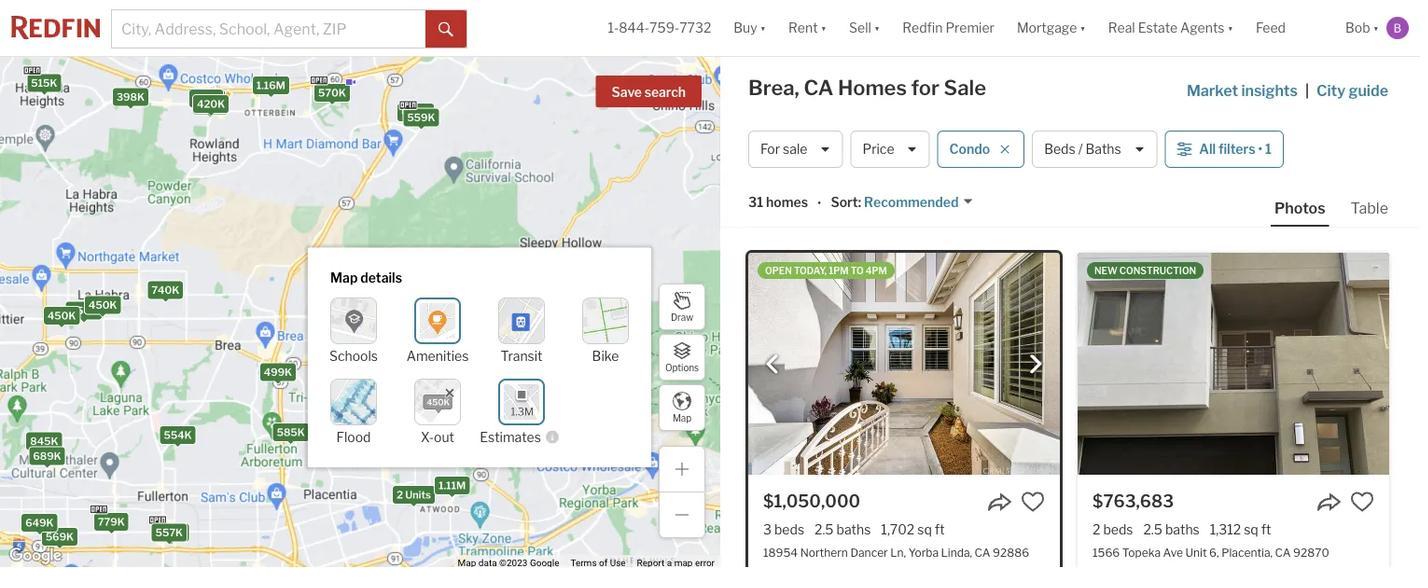 Task type: locate. For each thing, give the bounding box(es) containing it.
favorite button checkbox
[[1350, 490, 1374, 514]]

0 horizontal spatial 2
[[397, 489, 403, 501]]

photo of 1566 topeka ave unit 6, placentia, ca 92870 image
[[1078, 253, 1389, 475]]

2.5 baths up "ave"
[[1143, 522, 1200, 537]]

northern
[[800, 546, 848, 559]]

market insights | city guide
[[1187, 81, 1388, 99]]

linda,
[[941, 546, 972, 559]]

sq for $1,050,000
[[917, 522, 932, 537]]

estimates button
[[480, 379, 563, 445]]

0 horizontal spatial ca
[[804, 75, 833, 100]]

ca right brea,
[[804, 75, 833, 100]]

rent ▾ button
[[789, 0, 827, 56]]

sale
[[944, 75, 986, 100]]

570k
[[318, 87, 346, 99]]

2.5 baths for $1,050,000
[[815, 522, 871, 537]]

2 sq from the left
[[1244, 522, 1258, 537]]

1 vertical spatial 2
[[1093, 522, 1100, 537]]

420k
[[193, 93, 221, 105], [197, 98, 225, 110]]

dialog
[[308, 247, 651, 467]]

options
[[665, 362, 699, 373]]

1 vertical spatial •
[[817, 196, 821, 211]]

0 horizontal spatial beds
[[774, 522, 804, 537]]

1 2.5 from the left
[[815, 522, 834, 537]]

6 ▾ from the left
[[1373, 20, 1379, 36]]

$1,050,000
[[763, 491, 860, 511]]

beds for $1,050,000
[[774, 522, 804, 537]]

beds right 3
[[774, 522, 804, 537]]

0 horizontal spatial map
[[330, 270, 358, 286]]

ft for $763,683
[[1261, 522, 1271, 537]]

map for map
[[673, 413, 691, 424]]

2 ft from the left
[[1261, 522, 1271, 537]]

1,702
[[881, 522, 915, 537]]

1.11m
[[439, 480, 466, 492]]

1.16m
[[256, 79, 285, 92]]

2.5 baths
[[815, 522, 871, 537], [1143, 522, 1200, 537]]

▾ right the sell
[[874, 20, 880, 36]]

0 horizontal spatial sq
[[917, 522, 932, 537]]

2 left units
[[397, 489, 403, 501]]

0 vertical spatial •
[[1258, 141, 1263, 157]]

sq up yorba
[[917, 522, 932, 537]]

ft up yorba
[[935, 522, 945, 537]]

table
[[1351, 199, 1388, 217]]

for sale
[[760, 141, 807, 157]]

▾ right agents
[[1227, 20, 1233, 36]]

table button
[[1347, 198, 1392, 225]]

1 ▾ from the left
[[760, 20, 766, 36]]

1.48m
[[394, 345, 425, 357]]

2 horizontal spatial ca
[[1275, 546, 1291, 559]]

2 up 1566
[[1093, 522, 1100, 537]]

31 homes •
[[748, 194, 821, 211]]

0 horizontal spatial 2.5
[[815, 522, 834, 537]]

google image
[[5, 544, 66, 568]]

baths for $763,683
[[1165, 522, 1200, 537]]

2 baths from the left
[[1165, 522, 1200, 537]]

open today, 1pm to 4pm
[[765, 265, 887, 276]]

0 vertical spatial map
[[330, 270, 358, 286]]

2.5 for $763,683
[[1143, 522, 1163, 537]]

2.5 baths up northern at the bottom of the page
[[815, 522, 871, 537]]

2.5 up northern at the bottom of the page
[[815, 522, 834, 537]]

condo
[[949, 141, 990, 157]]

map down the options
[[673, 413, 691, 424]]

ft up placentia,
[[1261, 522, 1271, 537]]

▾ right mortgage
[[1080, 20, 1086, 36]]

• inside button
[[1258, 141, 1263, 157]]

sq up placentia,
[[1244, 522, 1258, 537]]

baths up "ave"
[[1165, 522, 1200, 537]]

new construction
[[1094, 265, 1196, 276]]

estate
[[1138, 20, 1178, 36]]

submit search image
[[439, 22, 454, 37]]

feed
[[1256, 20, 1286, 36]]

0 horizontal spatial baths
[[837, 522, 871, 537]]

sq
[[917, 522, 932, 537], [1244, 522, 1258, 537]]

1 beds from the left
[[774, 522, 804, 537]]

sell
[[849, 20, 871, 36]]

map inside button
[[673, 413, 691, 424]]

0 horizontal spatial ft
[[935, 522, 945, 537]]

1 ft from the left
[[935, 522, 945, 537]]

bike
[[592, 348, 619, 364]]

1 vertical spatial map
[[673, 413, 691, 424]]

• left sort
[[817, 196, 821, 211]]

amenities button
[[407, 297, 469, 364]]

details
[[360, 270, 402, 286]]

rent ▾
[[789, 20, 827, 36]]

0 vertical spatial 2
[[397, 489, 403, 501]]

0 horizontal spatial •
[[817, 196, 821, 211]]

0 horizontal spatial 2.5 baths
[[815, 522, 871, 537]]

• for 31 homes •
[[817, 196, 821, 211]]

1 horizontal spatial ft
[[1261, 522, 1271, 537]]

▾ right bob
[[1373, 20, 1379, 36]]

▾
[[760, 20, 766, 36], [821, 20, 827, 36], [874, 20, 880, 36], [1080, 20, 1086, 36], [1227, 20, 1233, 36], [1373, 20, 1379, 36]]

1 horizontal spatial 2.5
[[1143, 522, 1163, 537]]

450k
[[89, 299, 117, 311], [70, 304, 98, 317], [47, 310, 76, 322]]

2 beds from the left
[[1103, 522, 1133, 537]]

1
[[1265, 141, 1272, 157]]

• for all filters • 1
[[1258, 141, 1263, 157]]

2.5 baths for $763,683
[[1143, 522, 1200, 537]]

▾ right buy
[[760, 20, 766, 36]]

845k
[[30, 435, 58, 447]]

ca right linda,
[[975, 546, 990, 559]]

amenities
[[407, 348, 469, 364]]

1 horizontal spatial baths
[[1165, 522, 1200, 537]]

rent
[[789, 20, 818, 36]]

condo button
[[937, 131, 1025, 168]]

2.5 up the topeka
[[1143, 522, 1163, 537]]

save search button
[[596, 76, 702, 107]]

draw
[[671, 312, 693, 323]]

• inside 31 homes •
[[817, 196, 821, 211]]

open
[[765, 265, 792, 276]]

398k
[[116, 91, 145, 103]]

425k
[[197, 99, 224, 111]]

baths up dancer on the bottom of page
[[837, 522, 871, 537]]

585k
[[277, 426, 305, 439]]

92886
[[993, 546, 1029, 559]]

1 horizontal spatial beds
[[1103, 522, 1133, 537]]

homes
[[766, 194, 808, 210]]

1 horizontal spatial ca
[[975, 546, 990, 559]]

favorite button checkbox
[[1021, 490, 1045, 514]]

1 horizontal spatial 2.5 baths
[[1143, 522, 1200, 537]]

estimates
[[480, 429, 541, 445]]

1 baths from the left
[[837, 522, 871, 537]]

4 ▾ from the left
[[1080, 20, 1086, 36]]

1 horizontal spatial •
[[1258, 141, 1263, 157]]

1,702 sq ft
[[881, 522, 945, 537]]

sort
[[831, 194, 858, 210]]

bob
[[1345, 20, 1370, 36]]

1 sq from the left
[[917, 522, 932, 537]]

yorba
[[908, 546, 939, 559]]

guide
[[1349, 81, 1388, 99]]

3 ▾ from the left
[[874, 20, 880, 36]]

City, Address, School, Agent, ZIP search field
[[112, 10, 426, 48]]

1 horizontal spatial map
[[673, 413, 691, 424]]

2 ▾ from the left
[[821, 20, 827, 36]]

ft
[[935, 522, 945, 537], [1261, 522, 1271, 537]]

1 2.5 baths from the left
[[815, 522, 871, 537]]

▾ right rent at right top
[[821, 20, 827, 36]]

mortgage ▾ button
[[1017, 0, 1086, 56]]

ca for $1,050,000
[[975, 546, 990, 559]]

2.5 for $1,050,000
[[815, 522, 834, 537]]

515k
[[31, 77, 57, 89]]

689k
[[33, 450, 61, 462]]

beds / baths
[[1044, 141, 1121, 157]]

2 units
[[397, 489, 431, 501]]

x-out button
[[414, 379, 461, 445]]

/
[[1078, 141, 1083, 157]]

•
[[1258, 141, 1263, 157], [817, 196, 821, 211]]

1566 topeka ave unit 6, placentia, ca 92870
[[1093, 546, 1329, 559]]

bike button
[[582, 297, 629, 364]]

2 inside map region
[[397, 489, 403, 501]]

ca for $763,683
[[1275, 546, 1291, 559]]

transit button
[[498, 297, 545, 364]]

1 horizontal spatial sq
[[1244, 522, 1258, 537]]

▾ for mortgage ▾
[[1080, 20, 1086, 36]]

favorite button image
[[1021, 490, 1045, 514]]

map left details
[[330, 270, 358, 286]]

homes
[[838, 75, 907, 100]]

2 2.5 baths from the left
[[1143, 522, 1200, 537]]

1 horizontal spatial 2
[[1093, 522, 1100, 537]]

to
[[851, 265, 864, 276]]

ca left '92870'
[[1275, 546, 1291, 559]]

redfin premier
[[903, 20, 995, 36]]

▾ for bob ▾
[[1373, 20, 1379, 36]]

sq for $763,683
[[1244, 522, 1258, 537]]

5 ▾ from the left
[[1227, 20, 1233, 36]]

• left 1
[[1258, 141, 1263, 157]]

previous button image
[[763, 355, 782, 374]]

map inside dialog
[[330, 270, 358, 286]]

sale
[[783, 141, 807, 157]]

flood
[[336, 429, 371, 445]]

draw button
[[659, 284, 705, 330]]

recommended button
[[861, 193, 974, 211]]

2 2.5 from the left
[[1143, 522, 1163, 537]]

4pm
[[866, 265, 887, 276]]

premier
[[946, 20, 995, 36]]

beds up 1566
[[1103, 522, 1133, 537]]

beds for $763,683
[[1103, 522, 1133, 537]]



Task type: describe. For each thing, give the bounding box(es) containing it.
search
[[645, 84, 686, 100]]

redfin
[[903, 20, 943, 36]]

1-844-759-7732 link
[[608, 20, 711, 36]]

units
[[405, 489, 431, 501]]

buy ▾ button
[[734, 0, 766, 56]]

1-
[[608, 20, 619, 36]]

next button image
[[1026, 355, 1045, 374]]

all filters • 1 button
[[1165, 131, 1284, 168]]

photos button
[[1271, 198, 1347, 227]]

415k
[[193, 93, 219, 105]]

save search
[[612, 84, 686, 100]]

586k
[[370, 442, 399, 454]]

▾ for rent ▾
[[821, 20, 827, 36]]

market
[[1187, 81, 1238, 99]]

map region
[[0, 19, 812, 568]]

map button
[[659, 384, 705, 431]]

price
[[863, 141, 894, 157]]

▾ inside "dropdown button"
[[1227, 20, 1233, 36]]

3 beds
[[763, 522, 804, 537]]

real estate agents ▾ link
[[1108, 0, 1233, 56]]

construction
[[1119, 265, 1196, 276]]

2 for 2 units
[[397, 489, 403, 501]]

▾ for buy ▾
[[760, 20, 766, 36]]

▾ for sell ▾
[[874, 20, 880, 36]]

city guide link
[[1317, 79, 1392, 102]]

flood button
[[330, 379, 377, 445]]

x-out
[[421, 429, 454, 445]]

brea,
[[748, 75, 799, 100]]

options button
[[659, 334, 705, 381]]

sell ▾ button
[[838, 0, 891, 56]]

city
[[1317, 81, 1346, 99]]

remove condo image
[[999, 144, 1011, 155]]

insights
[[1241, 81, 1298, 99]]

recommended
[[864, 194, 959, 210]]

bob ▾
[[1345, 20, 1379, 36]]

all filters • 1
[[1199, 141, 1272, 157]]

6,
[[1209, 546, 1219, 559]]

3
[[763, 522, 772, 537]]

for
[[760, 141, 780, 157]]

92870
[[1293, 546, 1329, 559]]

favorite button image
[[1350, 490, 1374, 514]]

ln,
[[890, 546, 906, 559]]

beds / baths button
[[1032, 131, 1157, 168]]

photo of 18954 northern dancer ln, yorba linda, ca 92886 image
[[748, 253, 1060, 475]]

18954 northern dancer ln, yorba linda, ca 92886
[[763, 546, 1029, 559]]

1,312 sq ft
[[1210, 522, 1271, 537]]

554k
[[164, 429, 192, 441]]

map details
[[330, 270, 402, 286]]

844-
[[619, 20, 649, 36]]

569k
[[46, 531, 74, 543]]

price button
[[850, 131, 930, 168]]

7732
[[679, 20, 711, 36]]

placentia,
[[1222, 546, 1273, 559]]

ft for $1,050,000
[[935, 522, 945, 537]]

new
[[1094, 265, 1118, 276]]

schools
[[329, 348, 378, 364]]

all
[[1199, 141, 1216, 157]]

dialog containing map details
[[308, 247, 651, 467]]

buy ▾
[[734, 20, 766, 36]]

rent ▾ button
[[777, 0, 838, 56]]

real estate agents ▾
[[1108, 20, 1233, 36]]

540k
[[157, 527, 185, 539]]

baths for $1,050,000
[[837, 522, 871, 537]]

699k
[[277, 426, 305, 439]]

unit
[[1185, 546, 1207, 559]]

out
[[434, 429, 454, 445]]

mortgage
[[1017, 20, 1077, 36]]

1pm
[[829, 265, 849, 276]]

agents
[[1180, 20, 1225, 36]]

2 for 2 beds
[[1093, 522, 1100, 537]]

x-
[[421, 429, 434, 445]]

schools button
[[329, 297, 378, 364]]

buy
[[734, 20, 757, 36]]

649k
[[25, 517, 54, 529]]

buy ▾ button
[[722, 0, 777, 56]]

market insights link
[[1187, 61, 1298, 102]]

user photo image
[[1386, 17, 1409, 39]]

map for map details
[[330, 270, 358, 286]]

brea, ca homes for sale
[[748, 75, 986, 100]]

for
[[911, 75, 940, 100]]

1-844-759-7732
[[608, 20, 711, 36]]

:
[[858, 194, 861, 210]]

real estate agents ▾ button
[[1097, 0, 1245, 56]]

for sale button
[[748, 131, 843, 168]]

sell ▾ button
[[849, 0, 880, 56]]

sell ▾
[[849, 20, 880, 36]]

31
[[748, 194, 763, 210]]

|
[[1305, 81, 1309, 99]]

save
[[612, 84, 642, 100]]

2 beds
[[1093, 522, 1133, 537]]

today,
[[794, 265, 827, 276]]

filters
[[1219, 141, 1255, 157]]



Task type: vqa. For each thing, say whether or not it's contained in the screenshot.
1st ▾
yes



